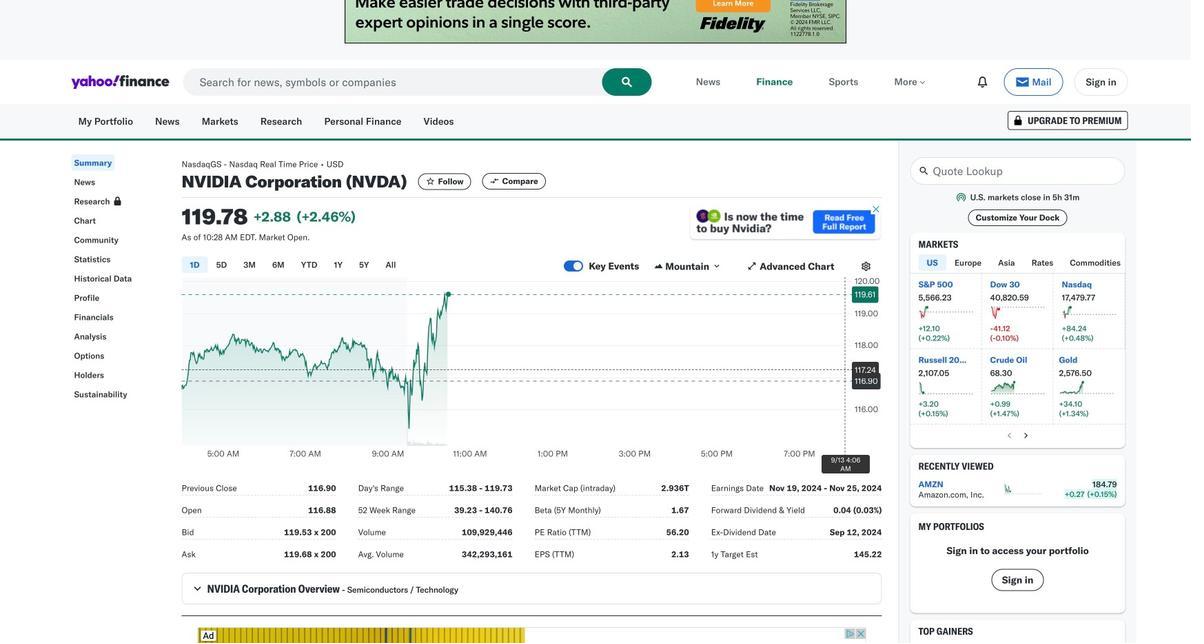 Task type: describe. For each thing, give the bounding box(es) containing it.
nvda navigation menubar menu bar
[[55, 152, 165, 403]]

2 vertical spatial advertisement element
[[198, 628, 867, 644]]

1 tab list from the left
[[182, 255, 564, 277]]

2 tab list from the left
[[919, 255, 1192, 273]]

0 vertical spatial advertisement element
[[345, 0, 847, 43]]



Task type: locate. For each thing, give the bounding box(es) containing it.
toolbar
[[971, 68, 1129, 96]]

1 vertical spatial advertisement element
[[689, 203, 883, 241]]

amzn chart element
[[1004, 484, 1044, 496]]

None search field
[[911, 157, 1126, 185]]

1 horizontal spatial tab list
[[919, 255, 1192, 273]]

search image
[[622, 77, 633, 88]]

None search field
[[183, 68, 652, 96]]

Quote Lookup text field
[[911, 157, 1126, 185]]

0 horizontal spatial tab list
[[182, 255, 564, 277]]

prev image
[[1005, 430, 1016, 441]]

tab list
[[182, 255, 564, 277], [919, 255, 1192, 273]]

Search for news, symbols or companies text field
[[183, 68, 652, 96]]

advertisement element
[[345, 0, 847, 43], [689, 203, 883, 241], [198, 628, 867, 644]]

None checkbox
[[564, 261, 584, 272]]



Task type: vqa. For each thing, say whether or not it's contained in the screenshot.
'quote lookup' search field
no



